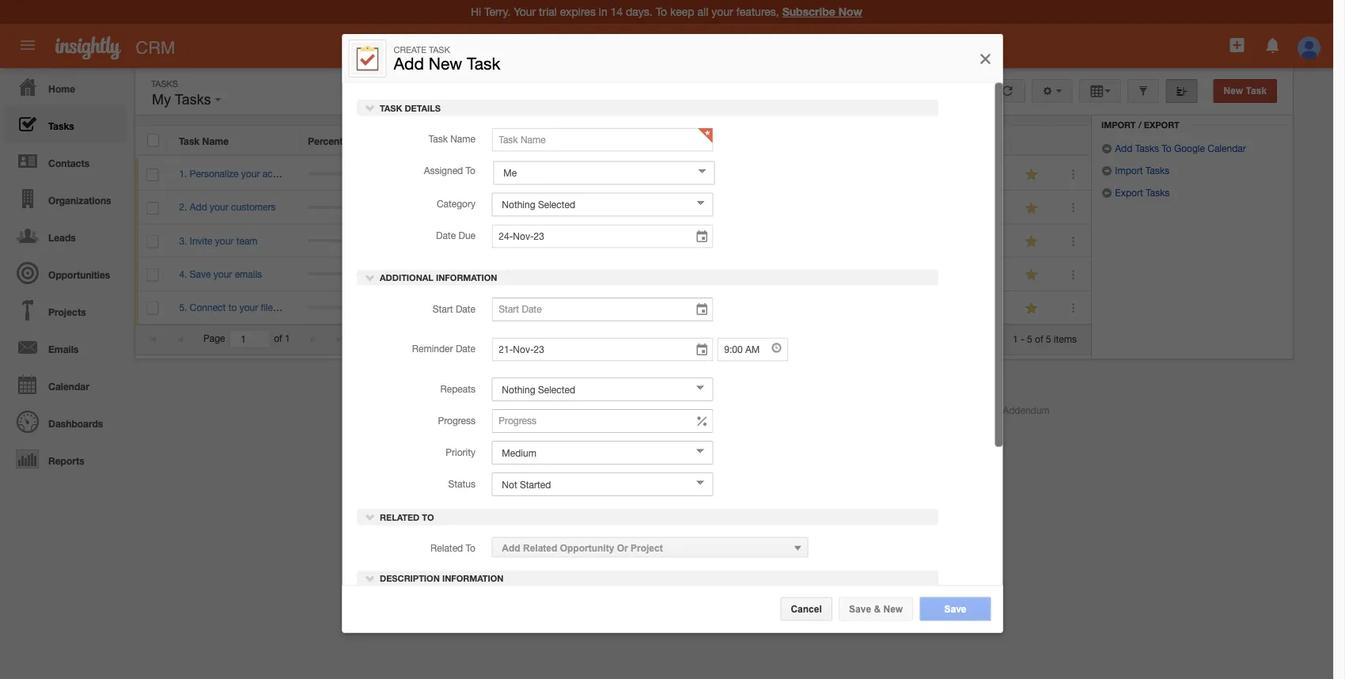 Task type: vqa. For each thing, say whether or not it's contained in the screenshot.
topmost Information
yes



Task type: locate. For each thing, give the bounding box(es) containing it.
name inside add new task dialog
[[450, 133, 475, 144]]

calendar up the dashboards link
[[48, 381, 89, 392]]

0 horizontal spatial save
[[190, 268, 211, 279]]

0 vertical spatial information
[[436, 272, 497, 282]]

refresh list image
[[1000, 85, 1015, 96]]

chevron down image for start
[[364, 271, 376, 282]]

add tasks to google calendar link
[[1102, 142, 1246, 154]]

task name up assigned to
[[428, 133, 475, 144]]

to
[[228, 302, 237, 313]]

progress
[[438, 414, 475, 425]]

save right &
[[945, 603, 967, 614]]

1. personalize your account
[[179, 168, 297, 179]]

row group
[[135, 158, 1091, 324]]

date right start
[[455, 302, 475, 314]]

add
[[394, 54, 424, 73], [1115, 142, 1133, 154], [190, 202, 207, 213], [502, 542, 520, 553]]

to
[[1162, 142, 1172, 154], [465, 165, 475, 176], [422, 512, 434, 522], [465, 542, 475, 553]]

2 vertical spatial date
[[455, 342, 475, 354]]

row
[[135, 126, 1091, 155], [135, 158, 1091, 191], [135, 191, 1091, 224], [135, 224, 1091, 258], [135, 258, 1091, 291], [135, 291, 1091, 324]]

save & new
[[849, 603, 903, 614]]

tasks right my
[[175, 91, 211, 108]]

personalize
[[190, 168, 239, 179]]

items
[[1054, 333, 1077, 344]]

1 left -
[[1013, 333, 1018, 344]]

row containing 2. add your customers
[[135, 191, 1091, 224]]

blog
[[473, 404, 493, 416]]

dashboards
[[48, 418, 103, 429]]

emails link
[[4, 328, 127, 366]]

app right iphone
[[736, 404, 753, 416]]

3 following image from the top
[[1025, 267, 1040, 282]]

1 vertical spatial chevron down image
[[364, 271, 376, 282]]

related up description information
[[430, 542, 463, 553]]

row containing 5. connect to your files and apps
[[135, 291, 1091, 324]]

0 horizontal spatial related
[[380, 512, 419, 522]]

2 1 from the left
[[1013, 333, 1018, 344]]

your left emails
[[214, 268, 232, 279]]

app
[[588, 404, 606, 416], [736, 404, 753, 416]]

navigation
[[0, 68, 127, 477]]

information for description information
[[442, 573, 503, 583]]

1 date field image from the top
[[695, 229, 709, 245]]

your for customers
[[210, 202, 228, 213]]

0 vertical spatial related to
[[377, 512, 434, 522]]

tasks down add tasks to google calendar link
[[1146, 165, 1170, 176]]

notifications image
[[1264, 36, 1283, 55]]

0 horizontal spatial of
[[274, 333, 282, 344]]

following image
[[1025, 234, 1040, 249]]

1 vertical spatial export
[[1115, 187, 1143, 198]]

responsible
[[427, 135, 483, 146]]

5 left items
[[1046, 333, 1052, 344]]

date right reminder
[[455, 342, 475, 354]]

0 horizontal spatial app
[[588, 404, 606, 416]]

save right 4. on the top left of the page
[[190, 268, 211, 279]]

1 vertical spatial import
[[1115, 165, 1143, 176]]

save left &
[[849, 603, 872, 614]]

5.
[[179, 302, 187, 313]]

Search this list... text field
[[804, 79, 982, 103]]

of right -
[[1035, 333, 1044, 344]]

4 row from the top
[[135, 224, 1091, 258]]

following image for 4. save your emails
[[1025, 267, 1040, 282]]

new right show sidebar image in the top of the page
[[1224, 85, 1244, 96]]

related to
[[377, 512, 434, 522], [430, 542, 475, 553]]

0 vertical spatial date field image
[[695, 229, 709, 245]]

your left account
[[241, 168, 260, 179]]

2 horizontal spatial save
[[945, 603, 967, 614]]

1 vertical spatial new
[[1224, 85, 1244, 96]]

1 horizontal spatial task name
[[428, 133, 475, 144]]

row containing task name
[[135, 126, 1091, 155]]

tasks up contacts link
[[48, 120, 74, 131]]

2 row from the top
[[135, 158, 1091, 191]]

emails
[[48, 344, 79, 355]]

0 horizontal spatial 1
[[285, 333, 290, 344]]

0% complete image for 1. personalize your account
[[308, 172, 403, 175]]

4 0% complete image from the top
[[308, 272, 403, 276]]

terry turtle
[[427, 168, 474, 179], [663, 168, 710, 179], [427, 202, 474, 213], [663, 202, 710, 213], [427, 235, 474, 246], [663, 235, 710, 246], [427, 268, 474, 279], [663, 268, 710, 279], [427, 302, 474, 313], [663, 302, 710, 313]]

6 row from the top
[[135, 291, 1091, 324]]

assigned to
[[424, 165, 475, 176]]

0 horizontal spatial new
[[429, 54, 462, 73]]

2 horizontal spatial new
[[1224, 85, 1244, 96]]

complete
[[346, 135, 390, 146]]

tasks
[[151, 78, 178, 89], [175, 91, 211, 108], [48, 120, 74, 131], [1136, 142, 1159, 154], [1146, 165, 1170, 176], [1146, 187, 1170, 198]]

terry
[[427, 168, 448, 179], [663, 168, 684, 179], [427, 202, 448, 213], [663, 202, 684, 213], [427, 235, 448, 246], [663, 235, 684, 246], [427, 268, 448, 279], [663, 268, 684, 279], [427, 302, 448, 313], [663, 302, 684, 313]]

1 horizontal spatial save
[[849, 603, 872, 614]]

import up "export tasks" link
[[1115, 165, 1143, 176]]

1 0% complete image from the top
[[308, 172, 403, 175]]

save inside button
[[945, 603, 967, 614]]

tasks up my
[[151, 78, 178, 89]]

calendar inside navigation
[[48, 381, 89, 392]]

your left team
[[215, 235, 234, 246]]

date field image for date due
[[695, 229, 709, 245]]

1 horizontal spatial name
[[450, 133, 475, 144]]

2 vertical spatial new
[[884, 603, 903, 614]]

0 vertical spatial import
[[1102, 120, 1136, 130]]

1 horizontal spatial 1
[[1013, 333, 1018, 344]]

import left "/"
[[1102, 120, 1136, 130]]

save for save button
[[945, 603, 967, 614]]

reminder date
[[412, 342, 475, 354]]

start
[[432, 302, 453, 314]]

1 chevron down image from the top
[[364, 102, 376, 113]]

chevron down image
[[364, 102, 376, 113], [364, 271, 376, 282], [364, 511, 376, 522]]

export tasks
[[1113, 187, 1170, 198]]

None text field
[[717, 337, 788, 361]]

4 following image from the top
[[1025, 301, 1040, 316]]

api link
[[508, 404, 523, 416]]

data processing addendum link
[[931, 404, 1050, 416]]

2 app from the left
[[736, 404, 753, 416]]

task name inside add new task dialog
[[428, 133, 475, 144]]

task up assigned
[[428, 133, 447, 144]]

0% complete image for 3. invite your team
[[308, 239, 403, 242]]

create
[[394, 44, 426, 55]]

your up 3. invite your team
[[210, 202, 228, 213]]

0 horizontal spatial 5
[[1027, 333, 1033, 344]]

task inside new task 'link'
[[1246, 85, 1267, 96]]

0 vertical spatial export
[[1144, 120, 1180, 130]]

1 vertical spatial date field image
[[695, 302, 709, 318]]

related to up description
[[377, 512, 434, 522]]

column header
[[909, 126, 936, 155], [936, 126, 964, 155]]

name left user
[[450, 133, 475, 144]]

export
[[1144, 120, 1180, 130], [1115, 187, 1143, 198]]

opportunity
[[560, 542, 614, 553]]

of down files
[[274, 333, 282, 344]]

export down bin
[[1144, 120, 1180, 130]]

2 vertical spatial date field image
[[695, 342, 709, 358]]

row containing 1. personalize your account
[[135, 158, 1091, 191]]

following image
[[1025, 167, 1040, 182], [1025, 200, 1040, 216], [1025, 267, 1040, 282], [1025, 301, 1040, 316]]

chevron down image up chevron down image
[[364, 511, 376, 522]]

task owner
[[662, 135, 716, 146]]

app for iphone app
[[736, 404, 753, 416]]

2 0% complete image from the top
[[308, 206, 403, 209]]

information right description
[[442, 573, 503, 583]]

user
[[485, 135, 506, 146]]

task
[[429, 44, 450, 55], [467, 54, 501, 73], [1246, 85, 1267, 96], [380, 103, 402, 113], [428, 133, 447, 144], [179, 135, 200, 146], [662, 135, 683, 146]]

support
[[423, 404, 457, 416]]

reports link
[[4, 440, 127, 477]]

1 of from the left
[[274, 333, 282, 344]]

4.
[[179, 268, 187, 279]]

5 row from the top
[[135, 258, 1091, 291]]

google
[[1175, 142, 1205, 154]]

display: grid image
[[1090, 85, 1105, 96]]

reminder
[[412, 342, 453, 354]]

Reminder Date text field
[[491, 337, 713, 361]]

import for import / export
[[1102, 120, 1136, 130]]

files
[[261, 302, 278, 313]]

0% complete image for 2. add your customers
[[308, 206, 403, 209]]

new inside new task 'link'
[[1224, 85, 1244, 96]]

dashboards link
[[4, 403, 127, 440]]

export down 'import tasks' link
[[1115, 187, 1143, 198]]

status press ctrl + space to group column header
[[780, 126, 909, 155]]

name up personalize
[[202, 135, 229, 146]]

0% complete image
[[308, 172, 403, 175], [308, 206, 403, 209], [308, 239, 403, 242], [308, 272, 403, 276], [308, 306, 403, 309]]

0 horizontal spatial name
[[202, 135, 229, 146]]

1 app from the left
[[588, 404, 606, 416]]

cell
[[544, 158, 651, 191], [780, 158, 909, 191], [909, 158, 937, 191], [937, 158, 965, 191], [965, 158, 1012, 191], [544, 191, 651, 224], [780, 191, 909, 224], [909, 191, 937, 224], [937, 191, 965, 224], [965, 191, 1012, 224], [544, 224, 651, 258], [780, 224, 909, 258], [909, 224, 937, 258], [937, 224, 965, 258], [965, 224, 1012, 258], [544, 258, 651, 291], [909, 258, 937, 291], [937, 258, 965, 291], [965, 258, 1012, 291], [544, 291, 651, 324], [780, 291, 909, 324], [909, 291, 937, 324], [937, 291, 965, 324], [965, 291, 1012, 324]]

navigation containing home
[[0, 68, 127, 477]]

chevron down image up complete
[[364, 102, 376, 113]]

1 horizontal spatial app
[[736, 404, 753, 416]]

android
[[553, 404, 586, 416]]

0 vertical spatial new
[[429, 54, 462, 73]]

add new task dialog
[[342, 34, 1003, 679]]

related to up description information
[[430, 542, 475, 553]]

5
[[1027, 333, 1033, 344], [1046, 333, 1052, 344]]

1 horizontal spatial new
[[884, 603, 903, 614]]

task left owner
[[662, 135, 683, 146]]

chevron down image
[[364, 572, 376, 583]]

3 row from the top
[[135, 191, 1091, 224]]

new right create
[[429, 54, 462, 73]]

related up description
[[380, 512, 419, 522]]

of
[[274, 333, 282, 344], [1035, 333, 1044, 344]]

2 following image from the top
[[1025, 200, 1040, 216]]

3. invite your team link
[[179, 235, 266, 246]]

app right android
[[588, 404, 606, 416]]

2 horizontal spatial related
[[523, 542, 557, 553]]

2 vertical spatial chevron down image
[[364, 511, 376, 522]]

date field image
[[695, 229, 709, 245], [695, 302, 709, 318], [695, 342, 709, 358]]

5 0% complete image from the top
[[308, 306, 403, 309]]

1 following image from the top
[[1025, 167, 1040, 182]]

name
[[450, 133, 475, 144], [202, 135, 229, 146]]

1 vertical spatial calendar
[[48, 381, 89, 392]]

1 horizontal spatial of
[[1035, 333, 1044, 344]]

2 date field image from the top
[[695, 302, 709, 318]]

2. add your customers link
[[179, 202, 284, 213]]

date for reminder
[[455, 342, 475, 354]]

None checkbox
[[147, 169, 159, 181], [147, 269, 159, 281], [147, 302, 159, 315], [147, 169, 159, 181], [147, 269, 159, 281], [147, 302, 159, 315]]

-
[[1021, 333, 1025, 344]]

related
[[380, 512, 419, 522], [430, 542, 463, 553], [523, 542, 557, 553]]

following image for 1. personalize your account
[[1025, 167, 1040, 182]]

0 horizontal spatial calendar
[[48, 381, 89, 392]]

5 right -
[[1027, 333, 1033, 344]]

save inside button
[[849, 603, 872, 614]]

show sidebar image
[[1177, 85, 1188, 97]]

new right &
[[884, 603, 903, 614]]

None checkbox
[[147, 134, 159, 147], [147, 202, 159, 215], [147, 235, 159, 248], [147, 134, 159, 147], [147, 202, 159, 215], [147, 235, 159, 248]]

related left opportunity
[[523, 542, 557, 553]]

date left due
[[436, 230, 456, 241]]

task down notifications icon
[[1246, 85, 1267, 96]]

your
[[241, 168, 260, 179], [210, 202, 228, 213], [215, 235, 234, 246], [214, 268, 232, 279], [240, 302, 258, 313]]

task name up personalize
[[179, 135, 229, 146]]

1 horizontal spatial calendar
[[1208, 142, 1246, 154]]

1 horizontal spatial export
[[1144, 120, 1180, 130]]

tasks my tasks
[[151, 78, 215, 108]]

3. invite your team
[[179, 235, 258, 246]]

information up start date
[[436, 272, 497, 282]]

1 down and
[[285, 333, 290, 344]]

opportunities
[[48, 269, 110, 280]]

1 row from the top
[[135, 126, 1091, 155]]

1 vertical spatial date
[[455, 302, 475, 314]]

tasks link
[[4, 105, 127, 142]]

calendar right google
[[1208, 142, 1246, 154]]

page
[[203, 333, 225, 344]]

contacts link
[[4, 142, 127, 180]]

bin
[[1161, 101, 1177, 111]]

chevron down image left the additional
[[364, 271, 376, 282]]

export tasks link
[[1102, 187, 1170, 198]]

add up task details
[[394, 54, 424, 73]]

3 0% complete image from the top
[[308, 239, 403, 242]]

date
[[436, 230, 456, 241], [455, 302, 475, 314], [455, 342, 475, 354]]

add left opportunity
[[502, 542, 520, 553]]

0 vertical spatial chevron down image
[[364, 102, 376, 113]]

save
[[190, 268, 211, 279], [849, 603, 872, 614], [945, 603, 967, 614]]

1 vertical spatial information
[[442, 573, 503, 583]]

Task Name text field
[[491, 127, 713, 151]]

2 chevron down image from the top
[[364, 271, 376, 282]]

task up the 1.
[[179, 135, 200, 146]]

1 horizontal spatial 5
[[1046, 333, 1052, 344]]

percent complete indicator responsible user
[[308, 135, 506, 146]]

import
[[1102, 120, 1136, 130], [1115, 165, 1143, 176]]

turtle
[[450, 168, 474, 179], [686, 168, 710, 179], [450, 202, 474, 213], [686, 202, 710, 213], [450, 235, 474, 246], [686, 235, 710, 246], [450, 268, 474, 279], [686, 268, 710, 279], [450, 302, 474, 313], [686, 302, 710, 313]]

new inside create task add new task
[[429, 54, 462, 73]]



Task type: describe. For each thing, give the bounding box(es) containing it.
description
[[380, 573, 440, 583]]

5. connect to your files and apps
[[179, 302, 320, 313]]

following image for 2. add your customers
[[1025, 200, 1040, 216]]

and
[[280, 302, 296, 313]]

calendar link
[[4, 366, 127, 403]]

row containing 3. invite your team
[[135, 224, 1091, 258]]

or
[[617, 542, 628, 553]]

import for import tasks
[[1115, 165, 1143, 176]]

tasks inside navigation
[[48, 120, 74, 131]]

3 date field image from the top
[[695, 342, 709, 358]]

1 horizontal spatial related
[[430, 542, 463, 553]]

new task
[[1224, 85, 1267, 96]]

repeats
[[440, 382, 475, 394]]

2 of from the left
[[1035, 333, 1044, 344]]

recycle bin link
[[1102, 101, 1184, 113]]

recycle
[[1118, 101, 1159, 111]]

tasks up import tasks
[[1136, 142, 1159, 154]]

task right create
[[429, 44, 450, 55]]

my tasks button
[[148, 88, 225, 112]]

data
[[931, 404, 951, 416]]

Search all data.... text field
[[535, 33, 847, 62]]

started
[[810, 268, 841, 279]]

row containing 4. save your emails
[[135, 258, 1091, 291]]

of 1
[[274, 333, 290, 344]]

apps
[[299, 302, 320, 313]]

import tasks link
[[1102, 165, 1170, 176]]

android app
[[553, 404, 606, 416]]

due
[[458, 230, 475, 241]]

1. personalize your account link
[[179, 168, 305, 179]]

0% complete image for 4. save your emails
[[308, 272, 403, 276]]

row group containing 1. personalize your account
[[135, 158, 1091, 324]]

import / export
[[1102, 120, 1180, 130]]

contacts
[[48, 158, 89, 169]]

0% complete image for 5. connect to your files and apps
[[308, 306, 403, 309]]

customer
[[379, 404, 420, 416]]

add up 'import tasks' link
[[1115, 142, 1133, 154]]

task left all
[[467, 54, 501, 73]]

2. add your customers
[[179, 202, 276, 213]]

Progress text field
[[491, 409, 713, 432]]

api
[[508, 404, 523, 416]]

organizations
[[48, 195, 111, 206]]

task details
[[377, 103, 440, 113]]

projects
[[48, 306, 86, 317]]

percent field image
[[695, 413, 709, 429]]

following image for 5. connect to your files and apps
[[1025, 301, 1040, 316]]

home
[[48, 83, 75, 94]]

your for team
[[215, 235, 234, 246]]

date for start
[[455, 302, 475, 314]]

save for save & new
[[849, 603, 872, 614]]

cancel button
[[781, 597, 832, 621]]

/
[[1139, 120, 1142, 130]]

add right 2.
[[190, 202, 207, 213]]

projects link
[[4, 291, 127, 328]]

indicator
[[392, 135, 433, 146]]

create task add new task
[[394, 44, 501, 73]]

your for account
[[241, 168, 260, 179]]

your right 'to' at the top of page
[[240, 302, 258, 313]]

not started cell
[[780, 258, 909, 291]]

4. save your emails link
[[179, 268, 270, 279]]

your for emails
[[214, 268, 232, 279]]

time field image
[[771, 342, 782, 353]]

not
[[792, 268, 808, 279]]

all link
[[487, 34, 535, 62]]

percent
[[308, 135, 343, 146]]

status
[[448, 477, 475, 488]]

0 horizontal spatial export
[[1115, 187, 1143, 198]]

cancel
[[791, 603, 822, 614]]

crm
[[136, 37, 175, 57]]

1 5 from the left
[[1027, 333, 1033, 344]]

2.
[[179, 202, 187, 213]]

now
[[839, 5, 863, 18]]

1.
[[179, 168, 187, 179]]

recycle bin
[[1118, 101, 1177, 111]]

1 1 from the left
[[285, 333, 290, 344]]

3.
[[179, 235, 187, 246]]

addendum
[[1003, 404, 1050, 416]]

information for additional information
[[436, 272, 497, 282]]

5. connect to your files and apps link
[[179, 302, 328, 313]]

add tasks to google calendar
[[1113, 142, 1246, 154]]

Start Date text field
[[491, 297, 713, 321]]

leads
[[48, 232, 76, 243]]

1 vertical spatial related to
[[430, 542, 475, 553]]

4. save your emails
[[179, 268, 262, 279]]

reports
[[48, 455, 84, 466]]

3 chevron down image from the top
[[364, 511, 376, 522]]

app for android app
[[588, 404, 606, 416]]

new inside save & new button
[[884, 603, 903, 614]]

0 vertical spatial calendar
[[1208, 142, 1246, 154]]

assigned
[[424, 165, 463, 176]]

date field image for start date
[[695, 302, 709, 318]]

home link
[[4, 68, 127, 105]]

new task link
[[1214, 79, 1277, 103]]

customer support
[[379, 404, 457, 416]]

1 column header from the left
[[909, 126, 936, 155]]

opportunities link
[[4, 254, 127, 291]]

chevron down image for task
[[364, 102, 376, 113]]

date due
[[436, 230, 475, 241]]

connect
[[190, 302, 226, 313]]

not started
[[792, 268, 841, 279]]

0 horizontal spatial task name
[[179, 135, 229, 146]]

close image
[[978, 49, 994, 68]]

task left details at the top left of the page
[[380, 103, 402, 113]]

organizations link
[[4, 180, 127, 217]]

all
[[503, 41, 515, 54]]

Date Due text field
[[491, 224, 713, 248]]

add related opportunity or project
[[502, 542, 663, 553]]

iphone app link
[[691, 404, 753, 416]]

2 column header from the left
[[936, 126, 964, 155]]

subscribe
[[782, 5, 836, 18]]

leads link
[[4, 217, 127, 254]]

2 5 from the left
[[1046, 333, 1052, 344]]

&
[[874, 603, 881, 614]]

tasks down import tasks
[[1146, 187, 1170, 198]]

subscribe now
[[782, 5, 863, 18]]

project
[[630, 542, 663, 553]]

processing
[[953, 404, 1001, 416]]

save & new button
[[839, 597, 913, 621]]

description information
[[377, 573, 503, 583]]

my
[[152, 91, 171, 108]]

add inside create task add new task
[[394, 54, 424, 73]]

0 vertical spatial date
[[436, 230, 456, 241]]



